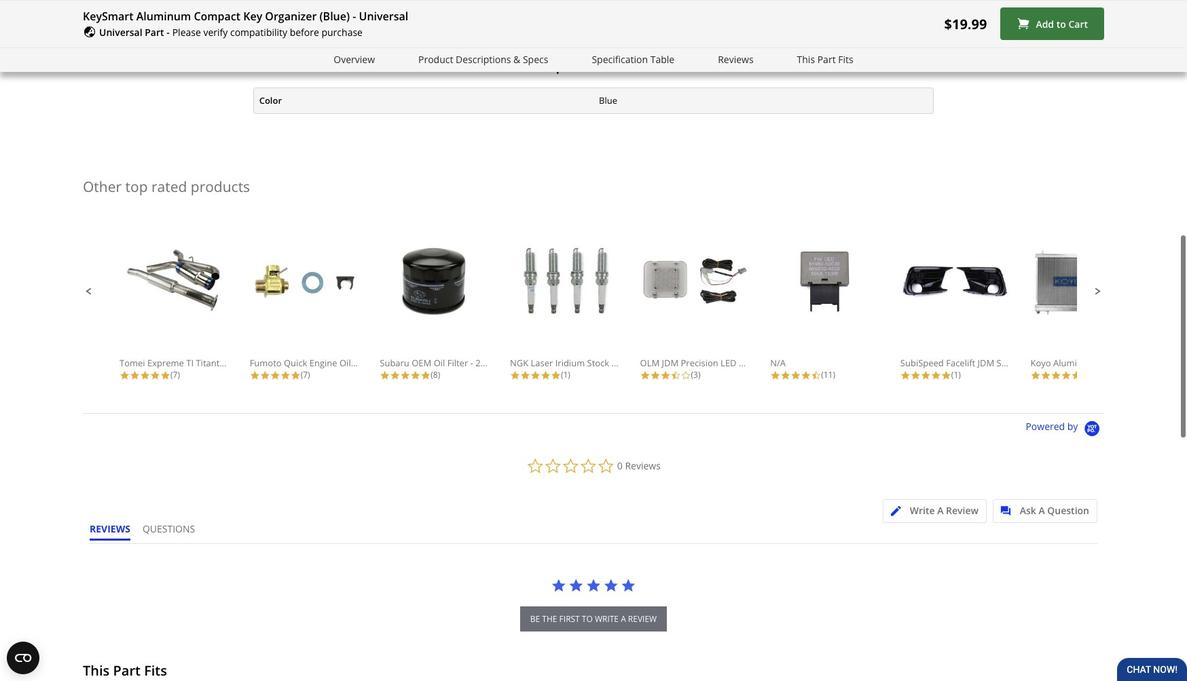 Task type: locate. For each thing, give the bounding box(es) containing it.
0 horizontal spatial (3)
[[691, 370, 701, 381]]

to
[[176, 1, 186, 16], [1057, 17, 1066, 30], [582, 614, 593, 626]]

subispeed facelift jdm style drl +... link
[[900, 245, 1049, 370]]

1 a from the left
[[937, 505, 944, 518]]

olm
[[640, 357, 660, 370]]

1 vertical spatial to
[[1057, 17, 1066, 30]]

2 horizontal spatial to
[[1057, 17, 1066, 30]]

specification table
[[592, 53, 675, 66]]

a right ask
[[1039, 505, 1045, 518]]

2 3 total reviews element from the left
[[1031, 370, 1139, 381]]

1 horizontal spatial a
[[1039, 505, 1045, 518]]

(1)
[[561, 370, 570, 381], [951, 370, 961, 381]]

iridium
[[555, 357, 585, 370]]

koyo
[[1031, 357, 1051, 370]]

compact
[[194, 9, 240, 24]]

0 vertical spatial reviews
[[718, 53, 754, 66]]

2 (3) from the left
[[1082, 370, 1091, 381]]

(7) right the back...
[[301, 370, 310, 381]]

0 horizontal spatial universal
[[99, 26, 142, 39]]

0 vertical spatial universal
[[359, 9, 408, 24]]

1 horizontal spatial 7 total reviews element
[[250, 370, 358, 381]]

oil left drain
[[340, 357, 351, 370]]

star image
[[120, 371, 130, 381], [130, 371, 140, 381], [160, 371, 170, 381], [250, 371, 260, 381], [260, 371, 270, 381], [400, 371, 410, 381], [410, 371, 421, 381], [510, 371, 520, 381], [551, 371, 561, 381], [640, 371, 650, 381], [650, 371, 661, 381], [780, 371, 791, 381], [801, 371, 811, 381], [900, 371, 911, 381], [911, 371, 921, 381], [921, 371, 931, 381], [1031, 371, 1041, 381], [1051, 371, 1061, 381], [586, 579, 601, 594]]

universal up purchase
[[359, 9, 408, 24]]

universal part - please verify compatibility before purchase
[[99, 26, 363, 39]]

a for write
[[937, 505, 944, 518]]

2 7 total reviews element from the left
[[250, 370, 358, 381]]

to right ring
[[176, 1, 186, 16]]

specs
[[523, 53, 548, 66]]

1 horizontal spatial 3 total reviews element
[[1031, 370, 1139, 381]]

1 horizontal spatial aluminum
[[1053, 357, 1096, 370]]

0 horizontal spatial oil
[[340, 357, 351, 370]]

aluminum for koyo
[[1053, 357, 1096, 370]]

0 horizontal spatial 3 total reviews element
[[640, 370, 749, 381]]

subispeed
[[900, 357, 944, 370]]

2 vertical spatial to
[[582, 614, 593, 626]]

7 total reviews element for quick
[[250, 370, 358, 381]]

this
[[797, 53, 815, 66], [83, 662, 110, 681]]

descriptions
[[456, 53, 511, 66]]

reviews
[[90, 523, 130, 536]]

1 (3) from the left
[[691, 370, 701, 381]]

1 horizontal spatial fits
[[838, 53, 853, 66]]

specification table link
[[592, 52, 675, 68]]

lift
[[739, 357, 752, 370]]

ask a question button
[[993, 500, 1098, 524]]

0 vertical spatial this
[[797, 53, 815, 66]]

first
[[559, 614, 580, 626]]

1 horizontal spatial oil
[[434, 357, 445, 370]]

keysmart aluminum compact key organizer (blue) - universal
[[83, 9, 408, 24]]

2 half star image from the left
[[811, 371, 821, 381]]

0 horizontal spatial a
[[937, 505, 944, 518]]

1 7 total reviews element from the left
[[120, 370, 228, 381]]

11 total reviews element
[[770, 370, 879, 381]]

(3) left led
[[691, 370, 701, 381]]

1 total reviews element
[[510, 370, 619, 381], [900, 370, 1009, 381]]

0
[[617, 460, 623, 473]]

a
[[937, 505, 944, 518], [1039, 505, 1045, 518]]

ti
[[186, 357, 194, 370]]

1 vertical spatial fits
[[144, 662, 167, 681]]

a inside dropdown button
[[937, 505, 944, 518]]

1 horizontal spatial (7)
[[301, 370, 310, 381]]

0 horizontal spatial (7)
[[170, 370, 180, 381]]

precision
[[681, 357, 718, 370]]

by
[[1067, 421, 1078, 434]]

2 vertical spatial part
[[113, 662, 141, 681]]

koyo aluminum racing radiator -... link
[[1031, 245, 1175, 370]]

review
[[946, 505, 979, 518]]

fits
[[838, 53, 853, 66], [144, 662, 167, 681]]

1 3 total reviews element from the left
[[640, 370, 749, 381]]

fumoto quick engine oil drain valve...
[[250, 357, 407, 370]]

7 total reviews element for expreme
[[120, 370, 228, 381]]

0 vertical spatial to
[[176, 1, 186, 16]]

n/a
[[770, 357, 786, 370]]

0 vertical spatial this part fits
[[797, 53, 853, 66]]

cart
[[1069, 17, 1088, 30]]

1 vertical spatial part
[[817, 53, 836, 66]]

0 vertical spatial fits
[[838, 53, 853, 66]]

jdm right "olm"
[[662, 357, 679, 370]]

3 total reviews element for racing
[[1031, 370, 1139, 381]]

other
[[83, 177, 122, 196]]

1 oil from the left
[[340, 357, 351, 370]]

product descriptions & specs link
[[418, 52, 548, 68]]

7 total reviews element
[[120, 370, 228, 381], [250, 370, 358, 381]]

1 jdm from the left
[[662, 357, 679, 370]]

1 vertical spatial reviews
[[625, 460, 661, 473]]

jdm
[[662, 357, 679, 370], [978, 357, 994, 370]]

universal down keysmart
[[99, 26, 142, 39]]

filter
[[447, 357, 468, 370]]

empty star image
[[681, 371, 691, 381]]

includes loop ring to attach car keys.
[[83, 1, 267, 16]]

- right the (blue)
[[353, 9, 356, 24]]

1 horizontal spatial reviews
[[718, 53, 754, 66]]

&
[[514, 53, 520, 66]]

a right write
[[937, 505, 944, 518]]

a
[[621, 614, 626, 626]]

be the first to write a review button
[[520, 607, 667, 632]]

star image
[[140, 371, 150, 381], [150, 371, 160, 381], [270, 371, 280, 381], [280, 371, 290, 381], [290, 371, 301, 381], [380, 371, 390, 381], [390, 371, 400, 381], [421, 371, 431, 381], [520, 371, 530, 381], [530, 371, 541, 381], [541, 371, 551, 381], [661, 371, 671, 381], [770, 371, 780, 381], [791, 371, 801, 381], [931, 371, 941, 381], [941, 371, 951, 381], [1041, 371, 1051, 381], [1061, 371, 1071, 381], [1071, 371, 1082, 381], [551, 579, 566, 594], [569, 579, 584, 594], [604, 579, 618, 594], [621, 579, 636, 594]]

0 horizontal spatial this part fits
[[83, 662, 167, 681]]

question
[[1047, 505, 1089, 518]]

1 horizontal spatial jdm
[[978, 357, 994, 370]]

2 (1) from the left
[[951, 370, 961, 381]]

...
[[1168, 357, 1175, 370]]

1 vertical spatial aluminum
[[1053, 357, 1096, 370]]

aluminum up please
[[136, 9, 191, 24]]

(1) right subispeed on the right of page
[[951, 370, 961, 381]]

1 horizontal spatial 1 total reviews element
[[900, 370, 1009, 381]]

0 horizontal spatial (1)
[[561, 370, 570, 381]]

table
[[650, 53, 675, 66]]

2 horizontal spatial part
[[817, 53, 836, 66]]

specifications
[[548, 56, 639, 74]]

product descriptions & specs
[[418, 53, 548, 66]]

0 horizontal spatial half star image
[[671, 371, 681, 381]]

gate...
[[754, 357, 781, 370]]

to right add
[[1057, 17, 1066, 30]]

tomei
[[120, 357, 145, 370]]

blue
[[599, 94, 617, 107]]

write a review button
[[883, 500, 987, 524]]

olm jdm precision led lift gate...
[[640, 357, 781, 370]]

1 (7) from the left
[[170, 370, 180, 381]]

powered by
[[1026, 421, 1081, 434]]

subaru
[[380, 357, 409, 370]]

+...
[[1037, 357, 1049, 370]]

2 (7) from the left
[[301, 370, 310, 381]]

1 1 total reviews element from the left
[[510, 370, 619, 381]]

2 a from the left
[[1039, 505, 1045, 518]]

color
[[259, 94, 282, 107]]

2024...
[[499, 357, 526, 370]]

- right radiator
[[1165, 357, 1168, 370]]

half star image
[[671, 371, 681, 381], [811, 371, 821, 381]]

ngk
[[510, 357, 528, 370]]

oil right oem
[[434, 357, 445, 370]]

0 horizontal spatial this
[[83, 662, 110, 681]]

jdm left style
[[978, 357, 994, 370]]

aluminum right +...
[[1053, 357, 1096, 370]]

(1) right laser
[[561, 370, 570, 381]]

1 horizontal spatial (3)
[[1082, 370, 1091, 381]]

3 total reviews element
[[640, 370, 749, 381], [1031, 370, 1139, 381]]

2 oil from the left
[[434, 357, 445, 370]]

1 (1) from the left
[[561, 370, 570, 381]]

0 horizontal spatial reviews
[[625, 460, 661, 473]]

1 horizontal spatial (1)
[[951, 370, 961, 381]]

3 total reviews element for precision
[[640, 370, 749, 381]]

1 horizontal spatial universal
[[359, 9, 408, 24]]

to for review
[[582, 614, 593, 626]]

dialog image
[[1001, 507, 1018, 517]]

1 total reviews element for laser
[[510, 370, 619, 381]]

0 vertical spatial aluminum
[[136, 9, 191, 24]]

1 horizontal spatial to
[[582, 614, 593, 626]]

includes
[[83, 1, 125, 16]]

(3)
[[691, 370, 701, 381], [1082, 370, 1091, 381]]

0 horizontal spatial to
[[176, 1, 186, 16]]

products
[[191, 177, 250, 196]]

0 horizontal spatial 1 total reviews element
[[510, 370, 619, 381]]

1 half star image from the left
[[671, 371, 681, 381]]

subaru oem oil filter - 2015-2024...
[[380, 357, 526, 370]]

0 horizontal spatial aluminum
[[136, 9, 191, 24]]

reviews
[[718, 53, 754, 66], [625, 460, 661, 473]]

to right first
[[582, 614, 593, 626]]

rated
[[151, 177, 187, 196]]

a inside dropdown button
[[1039, 505, 1045, 518]]

tab list
[[90, 523, 207, 544]]

0 horizontal spatial jdm
[[662, 357, 679, 370]]

oil
[[340, 357, 351, 370], [434, 357, 445, 370]]

to for keys.
[[176, 1, 186, 16]]

(7) left ti
[[170, 370, 180, 381]]

1 horizontal spatial half star image
[[811, 371, 821, 381]]

1 horizontal spatial this
[[797, 53, 815, 66]]

0 horizontal spatial 7 total reviews element
[[120, 370, 228, 381]]

2 1 total reviews element from the left
[[900, 370, 1009, 381]]

(3) left racing
[[1082, 370, 1091, 381]]

2 jdm from the left
[[978, 357, 994, 370]]

-
[[353, 9, 356, 24], [167, 26, 170, 39], [470, 357, 473, 370], [1165, 357, 1168, 370]]

1 horizontal spatial part
[[145, 26, 164, 39]]

add to cart
[[1036, 17, 1088, 30]]

ngk laser iridium stock heat range... link
[[510, 245, 666, 370]]

valve...
[[378, 357, 407, 370]]

ngk laser iridium stock heat range...
[[510, 357, 666, 370]]



Task type: vqa. For each thing, say whether or not it's contained in the screenshot.
Part
yes



Task type: describe. For each thing, give the bounding box(es) containing it.
attach
[[189, 1, 221, 16]]

questions
[[143, 523, 195, 536]]

other top rated products
[[83, 177, 250, 196]]

keys.
[[242, 1, 267, 16]]

(3) for precision
[[691, 370, 701, 381]]

engine
[[310, 357, 337, 370]]

car
[[224, 1, 239, 16]]

koyo aluminum racing radiator -...
[[1031, 357, 1175, 370]]

tab list containing reviews
[[90, 523, 207, 544]]

powered by link
[[1026, 421, 1104, 438]]

key
[[243, 9, 262, 24]]

(8)
[[431, 370, 440, 381]]

review
[[628, 614, 657, 626]]

write
[[595, 614, 619, 626]]

drl
[[1019, 357, 1035, 370]]

quick
[[284, 357, 307, 370]]

loop
[[128, 1, 150, 16]]

tomei expreme ti titantium cat-back...
[[120, 357, 281, 370]]

0 horizontal spatial fits
[[144, 662, 167, 681]]

1 vertical spatial universal
[[99, 26, 142, 39]]

range...
[[633, 357, 666, 370]]

(7) for quick
[[301, 370, 310, 381]]

ask
[[1020, 505, 1036, 518]]

1 vertical spatial this part fits
[[83, 662, 167, 681]]

subaru oem oil filter - 2015-2024... link
[[380, 245, 526, 370]]

1 total reviews element for facelift
[[900, 370, 1009, 381]]

1 vertical spatial this
[[83, 662, 110, 681]]

verify
[[203, 26, 228, 39]]

a for ask
[[1039, 505, 1045, 518]]

add to cart button
[[1001, 8, 1104, 40]]

aluminum for keysmart
[[136, 9, 191, 24]]

titantium
[[196, 357, 235, 370]]

open widget image
[[7, 642, 39, 675]]

keysmart
[[83, 9, 133, 24]]

(1) for laser
[[561, 370, 570, 381]]

fits inside "link"
[[838, 53, 853, 66]]

(1) for facelift
[[951, 370, 961, 381]]

drain
[[353, 357, 376, 370]]

part inside "link"
[[817, 53, 836, 66]]

expreme
[[147, 357, 184, 370]]

this inside "link"
[[797, 53, 815, 66]]

write
[[910, 505, 935, 518]]

write a review
[[910, 505, 979, 518]]

cat-
[[238, 357, 254, 370]]

top
[[125, 177, 148, 196]]

(3) for racing
[[1082, 370, 1091, 381]]

organizer
[[265, 9, 317, 24]]

be
[[530, 614, 540, 626]]

led
[[721, 357, 737, 370]]

$19.99
[[944, 15, 987, 33]]

style
[[997, 357, 1016, 370]]

reviews link
[[718, 52, 754, 68]]

laser
[[531, 357, 553, 370]]

be the first to write a review
[[530, 614, 657, 626]]

heat
[[612, 357, 631, 370]]

2015-
[[475, 357, 499, 370]]

(7) for expreme
[[170, 370, 180, 381]]

n/a link
[[770, 245, 879, 370]]

8 total reviews element
[[380, 370, 489, 381]]

1 horizontal spatial this part fits
[[797, 53, 853, 66]]

0 vertical spatial part
[[145, 26, 164, 39]]

fumoto quick engine oil drain valve... link
[[250, 245, 407, 370]]

before
[[290, 26, 319, 39]]

fumoto
[[250, 357, 282, 370]]

powered
[[1026, 421, 1065, 434]]

this part fits link
[[797, 52, 853, 68]]

back...
[[254, 357, 281, 370]]

overview link
[[334, 52, 375, 68]]

(11)
[[821, 370, 835, 381]]

specification
[[592, 53, 648, 66]]

olm jdm precision led lift gate... link
[[640, 245, 781, 370]]

radiator
[[1128, 357, 1163, 370]]

- right filter on the left of the page
[[470, 357, 473, 370]]

overview
[[334, 53, 375, 66]]

stock
[[587, 357, 609, 370]]

0 horizontal spatial part
[[113, 662, 141, 681]]

write no frame image
[[891, 507, 908, 517]]

0 reviews
[[617, 460, 661, 473]]

- left please
[[167, 26, 170, 39]]

ring
[[153, 1, 173, 16]]

(blue)
[[320, 9, 350, 24]]

subispeed facelift jdm style drl +...
[[900, 357, 1049, 370]]

oem
[[412, 357, 431, 370]]

add
[[1036, 17, 1054, 30]]

facelift
[[946, 357, 975, 370]]

tomei expreme ti titantium cat-back... link
[[120, 245, 281, 370]]

ask a question
[[1020, 505, 1089, 518]]



